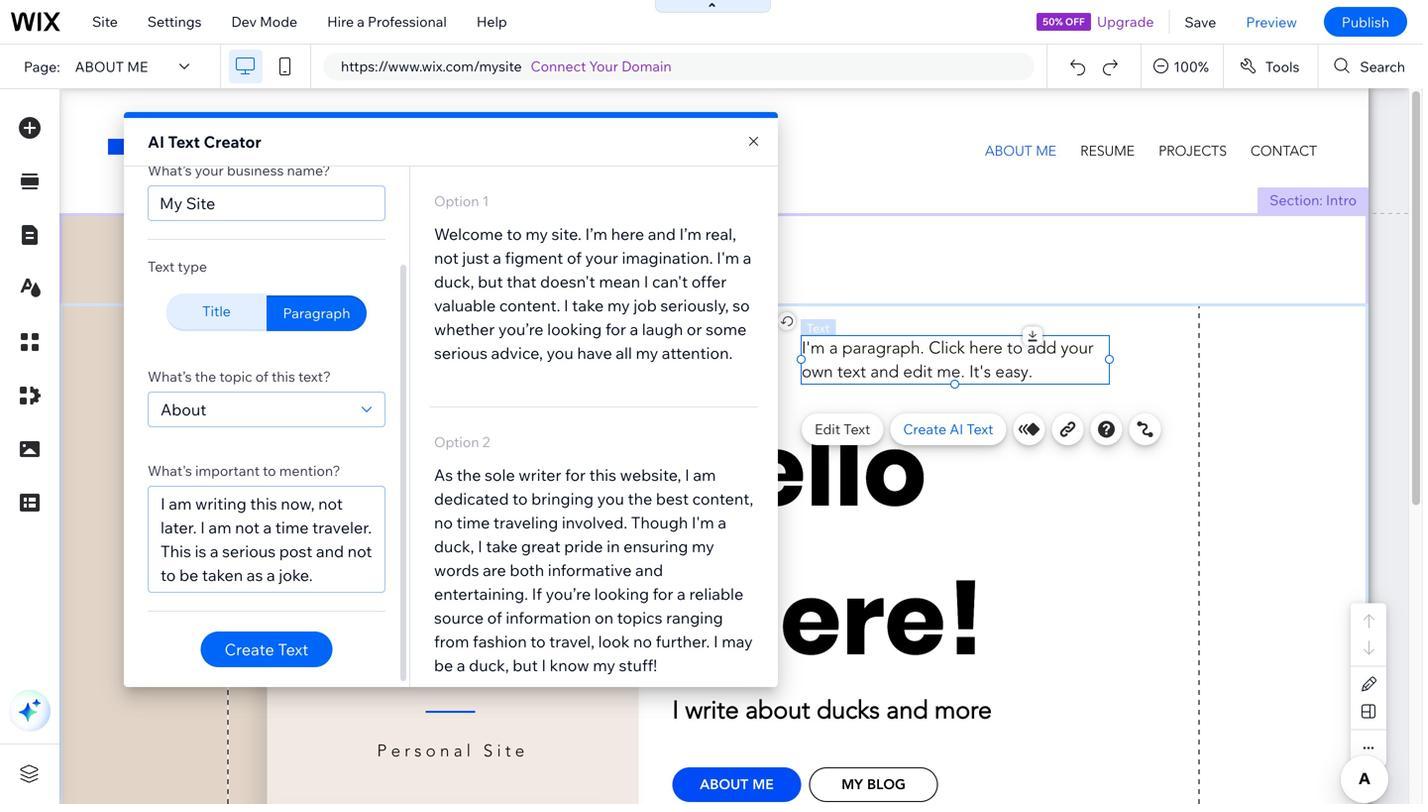 Task type: vqa. For each thing, say whether or not it's contained in the screenshot.
e.g., Chic Boutique text box
yes



Task type: describe. For each thing, give the bounding box(es) containing it.
topics
[[617, 608, 663, 628]]

here
[[611, 224, 645, 244]]

whether
[[434, 319, 495, 339]]

but inside "welcome to my site. i'm here and i'm real, not just a figment of your imagination. i'm a duck, but that doesn't mean i can't offer valuable content. i take my job seriously, so whether you're looking for a laugh or some serious advice, you have all my attention."
[[478, 272, 503, 292]]

involved.
[[562, 513, 628, 533]]

duck, inside "welcome to my site. i'm here and i'm real, not just a figment of your imagination. i'm a duck, but that doesn't mean i can't offer valuable content. i take my job seriously, so whether you're looking for a laugh or some serious advice, you have all my attention."
[[434, 272, 475, 292]]

my right the all
[[636, 343, 659, 363]]

for inside "welcome to my site. i'm here and i'm real, not just a figment of your imagination. i'm a duck, but that doesn't mean i can't offer valuable content. i take my job seriously, so whether you're looking for a laugh or some serious advice, you have all my attention."
[[606, 319, 627, 339]]

e.g., family-owned, founded in 2010, comes in 4 colors text field
[[148, 486, 386, 593]]

content.
[[500, 296, 561, 315]]

0 horizontal spatial this
[[272, 368, 295, 385]]

know
[[550, 655, 590, 675]]

about me
[[75, 58, 148, 75]]

further.
[[656, 632, 710, 652]]

publish
[[1343, 13, 1390, 30]]

so
[[733, 296, 750, 315]]

1 horizontal spatial ai
[[950, 420, 964, 438]]

search button
[[1319, 45, 1424, 88]]

ranging
[[666, 608, 724, 628]]

what's important to mention?
[[148, 462, 341, 479]]

text for create text
[[278, 640, 309, 659]]

option for as
[[434, 433, 480, 451]]

site.
[[552, 224, 582, 244]]

what's for what's the topic of this text?
[[148, 368, 192, 385]]

0 vertical spatial your
[[195, 162, 224, 179]]

to down information
[[531, 632, 546, 652]]

50%
[[1043, 15, 1064, 28]]

paragraph
[[283, 304, 350, 322]]

a up ranging
[[677, 584, 686, 604]]

2 vertical spatial duck,
[[469, 655, 509, 675]]

just
[[462, 248, 490, 268]]

1 i'm from the left
[[586, 224, 608, 244]]

https://www.wix.com/mysite
[[341, 58, 522, 75]]

this inside as the sole writer for this website, i am dedicated to bringing you the best content, no time traveling involved. though i'm a duck, i take great pride in ensuring my words are both informative and entertaining. if you're looking for a reliable source of information on topics ranging from fashion to travel, look no further. i may be a duck, but i know my stuff!
[[590, 465, 617, 485]]

create ai text
[[904, 420, 994, 438]]

on
[[595, 608, 614, 628]]

seriously,
[[661, 296, 729, 315]]

create for create ai text
[[904, 420, 947, 438]]

of inside "welcome to my site. i'm here and i'm real, not just a figment of your imagination. i'm a duck, but that doesn't mean i can't offer valuable content. i take my job seriously, so whether you're looking for a laugh or some serious advice, you have all my attention."
[[567, 248, 582, 268]]

though
[[631, 513, 688, 533]]

all
[[616, 343, 633, 363]]

my down mean
[[608, 296, 630, 315]]

text for ai text creator
[[168, 132, 200, 152]]

and inside as the sole writer for this website, i am dedicated to bringing you the best content, no time traveling involved. though i'm a duck, i take great pride in ensuring my words are both informative and entertaining. if you're looking for a reliable source of information on topics ranging from fashion to travel, look no further. i may be a duck, but i know my stuff!
[[636, 560, 664, 580]]

i left may
[[714, 632, 719, 652]]

ensuring
[[624, 536, 689, 556]]

title
[[202, 302, 231, 320]]

offer
[[692, 272, 727, 292]]

dev
[[231, 13, 257, 30]]

text type
[[148, 258, 207, 275]]

dedicated
[[434, 489, 509, 509]]

dev mode
[[231, 13, 298, 30]]

both
[[510, 560, 545, 580]]

create for create text
[[225, 640, 274, 659]]

to inside "welcome to my site. i'm here and i'm real, not just a figment of your imagination. i'm a duck, but that doesn't mean i can't offer valuable content. i take my job seriously, so whether you're looking for a laugh or some serious advice, you have all my attention."
[[507, 224, 522, 244]]

https://www.wix.com/mysite connect your domain
[[341, 58, 672, 75]]

pride
[[564, 536, 603, 556]]

take inside as the sole writer for this website, i am dedicated to bringing you the best content, no time traveling involved. though i'm a duck, i take great pride in ensuring my words are both informative and entertaining. if you're looking for a reliable source of information on topics ranging from fashion to travel, look no further. i may be a duck, but i know my stuff!
[[486, 536, 518, 556]]

i left the know in the bottom left of the page
[[542, 655, 546, 675]]

entertaining.
[[434, 584, 529, 604]]

text?
[[299, 368, 331, 385]]

figment
[[505, 248, 564, 268]]

settings
[[148, 13, 202, 30]]

what's
[[148, 462, 192, 479]]

about
[[75, 58, 124, 75]]

doesn't
[[540, 272, 596, 292]]

1 vertical spatial no
[[634, 632, 653, 652]]

option for welcome
[[434, 192, 480, 210]]

about
[[161, 400, 207, 419]]

to left mention?
[[263, 462, 276, 479]]

1
[[483, 192, 489, 210]]

and inside "welcome to my site. i'm here and i'm real, not just a figment of your imagination. i'm a duck, but that doesn't mean i can't offer valuable content. i take my job seriously, so whether you're looking for a laugh or some serious advice, you have all my attention."
[[648, 224, 676, 244]]

mention?
[[279, 462, 341, 479]]

i'm inside "welcome to my site. i'm here and i'm real, not just a figment of your imagination. i'm a duck, but that doesn't mean i can't offer valuable content. i take my job seriously, so whether you're looking for a laugh or some serious advice, you have all my attention."
[[717, 248, 740, 268]]

option 1
[[434, 192, 489, 210]]

important
[[195, 462, 260, 479]]

2
[[483, 433, 490, 451]]

job
[[634, 296, 657, 315]]

content,
[[693, 489, 754, 509]]

laugh
[[642, 319, 684, 339]]

type
[[178, 258, 207, 275]]

looking inside "welcome to my site. i'm here and i'm real, not just a figment of your imagination. i'm a duck, but that doesn't mean i can't offer valuable content. i take my job seriously, so whether you're looking for a laugh or some serious advice, you have all my attention."
[[547, 319, 602, 339]]

100%
[[1174, 58, 1210, 75]]

source
[[434, 608, 484, 628]]

mode
[[260, 13, 298, 30]]

business
[[227, 162, 284, 179]]

welcome
[[434, 224, 503, 244]]

but inside as the sole writer for this website, i am dedicated to bringing you the best content, no time traveling involved. though i'm a duck, i take great pride in ensuring my words are both informative and entertaining. if you're looking for a reliable source of information on topics ranging from fashion to travel, look no further. i may be a duck, but i know my stuff!
[[513, 655, 538, 675]]

tools button
[[1225, 45, 1318, 88]]

a right be
[[457, 655, 466, 675]]

your
[[590, 58, 619, 75]]

1 vertical spatial of
[[256, 368, 269, 385]]

search
[[1361, 58, 1406, 75]]

upgrade
[[1098, 13, 1155, 30]]

preview button
[[1232, 0, 1313, 44]]

text for edit text
[[844, 420, 871, 438]]

real,
[[706, 224, 737, 244]]

you inside as the sole writer for this website, i am dedicated to bringing you the best content, no time traveling involved. though i'm a duck, i take great pride in ensuring my words are both informative and entertaining. if you're looking for a reliable source of information on topics ranging from fashion to travel, look no further. i may be a duck, but i know my stuff!
[[598, 489, 625, 509]]

am
[[693, 465, 716, 485]]

valuable
[[434, 296, 496, 315]]

i'm inside as the sole writer for this website, i am dedicated to bringing you the best content, no time traveling involved. though i'm a duck, i take great pride in ensuring my words are both informative and entertaining. if you're looking for a reliable source of information on topics ranging from fashion to travel, look no further. i may be a duck, but i know my stuff!
[[692, 513, 715, 533]]

from
[[434, 632, 469, 652]]

i down time
[[478, 536, 483, 556]]

your inside "welcome to my site. i'm here and i'm real, not just a figment of your imagination. i'm a duck, but that doesn't mean i can't offer valuable content. i take my job seriously, so whether you're looking for a laugh or some serious advice, you have all my attention."
[[586, 248, 619, 268]]

information
[[506, 608, 591, 628]]

welcome to my site. i'm here and i'm real, not just a figment of your imagination. i'm a duck, but that doesn't mean i can't offer valuable content. i take my job seriously, so whether you're looking for a laugh or some serious advice, you have all my attention.
[[434, 224, 756, 363]]

are
[[483, 560, 506, 580]]

i down the doesn't
[[564, 296, 569, 315]]

or
[[687, 319, 703, 339]]

hire
[[327, 13, 354, 30]]

my right the ensuring
[[692, 536, 715, 556]]

the for as
[[457, 465, 481, 485]]

i left am
[[685, 465, 690, 485]]

as
[[434, 465, 453, 485]]

reliable
[[690, 584, 744, 604]]

can't
[[652, 272, 688, 292]]

have
[[577, 343, 612, 363]]

site
[[92, 13, 118, 30]]



Task type: locate. For each thing, give the bounding box(es) containing it.
1 horizontal spatial but
[[513, 655, 538, 675]]

this up bringing
[[590, 465, 617, 485]]

0 horizontal spatial you're
[[499, 319, 544, 339]]

1 horizontal spatial your
[[586, 248, 619, 268]]

duck,
[[434, 272, 475, 292], [434, 536, 475, 556], [469, 655, 509, 675]]

sole
[[485, 465, 515, 485]]

traveling
[[494, 513, 559, 533]]

look
[[599, 632, 630, 652]]

this
[[272, 368, 295, 385], [590, 465, 617, 485]]

1 vertical spatial for
[[565, 465, 586, 485]]

what's up about
[[148, 368, 192, 385]]

travel,
[[550, 632, 595, 652]]

hire a professional
[[327, 13, 447, 30]]

you're
[[499, 319, 544, 339], [546, 584, 591, 604]]

i'm left real,
[[680, 224, 702, 244]]

0 vertical spatial looking
[[547, 319, 602, 339]]

edit text
[[815, 420, 871, 438]]

you left 'have'
[[547, 343, 574, 363]]

i'm down real,
[[717, 248, 740, 268]]

0 horizontal spatial you
[[547, 343, 574, 363]]

text
[[168, 132, 200, 152], [148, 258, 175, 275], [844, 420, 871, 438], [967, 420, 994, 438], [278, 640, 309, 659]]

option left 2
[[434, 433, 480, 451]]

0 horizontal spatial for
[[565, 465, 586, 485]]

0 vertical spatial the
[[195, 368, 216, 385]]

1 vertical spatial take
[[486, 536, 518, 556]]

your up mean
[[586, 248, 619, 268]]

not
[[434, 248, 459, 268]]

what's
[[148, 162, 192, 179], [148, 368, 192, 385]]

0 horizontal spatial your
[[195, 162, 224, 179]]

bringing
[[532, 489, 594, 509]]

ai text creator
[[148, 132, 262, 152]]

0 horizontal spatial ai
[[148, 132, 165, 152]]

1 horizontal spatial i'm
[[717, 248, 740, 268]]

and
[[648, 224, 676, 244], [636, 560, 664, 580]]

preview
[[1247, 13, 1298, 30]]

that
[[507, 272, 537, 292]]

0 horizontal spatial take
[[486, 536, 518, 556]]

1 vertical spatial duck,
[[434, 536, 475, 556]]

to
[[507, 224, 522, 244], [263, 462, 276, 479], [513, 489, 528, 509], [531, 632, 546, 652]]

but down fashion at the left bottom of page
[[513, 655, 538, 675]]

0 vertical spatial you
[[547, 343, 574, 363]]

i'm
[[717, 248, 740, 268], [692, 513, 715, 533]]

2 horizontal spatial of
[[567, 248, 582, 268]]

take down the doesn't
[[572, 296, 604, 315]]

1 vertical spatial the
[[457, 465, 481, 485]]

and up imagination.
[[648, 224, 676, 244]]

0 vertical spatial you're
[[499, 319, 544, 339]]

my up figment
[[526, 224, 548, 244]]

for up topics
[[653, 584, 674, 604]]

create inside button
[[225, 640, 274, 659]]

edit
[[815, 420, 841, 438]]

1 what's from the top
[[148, 162, 192, 179]]

you're up advice, at the left top
[[499, 319, 544, 339]]

1 vertical spatial ai
[[950, 420, 964, 438]]

create text button
[[201, 632, 333, 667]]

attention.
[[662, 343, 733, 363]]

1 vertical spatial you're
[[546, 584, 591, 604]]

1 vertical spatial create
[[225, 640, 274, 659]]

a up so on the right of page
[[743, 248, 752, 268]]

text inside create text button
[[278, 640, 309, 659]]

looking up 'have'
[[547, 319, 602, 339]]

intro
[[1327, 191, 1358, 209], [1327, 191, 1358, 209]]

i'm down content,
[[692, 513, 715, 533]]

best
[[656, 489, 689, 509]]

you're inside as the sole writer for this website, i am dedicated to bringing you the best content, no time traveling involved. though i'm a duck, i take great pride in ensuring my words are both informative and entertaining. if you're looking for a reliable source of information on topics ranging from fashion to travel, look no further. i may be a duck, but i know my stuff!
[[546, 584, 591, 604]]

duck, up words
[[434, 536, 475, 556]]

0 vertical spatial create
[[904, 420, 947, 438]]

domain
[[622, 58, 672, 75]]

create
[[904, 420, 947, 438], [225, 640, 274, 659]]

1 vertical spatial but
[[513, 655, 538, 675]]

a down content,
[[718, 513, 727, 533]]

0 vertical spatial option
[[434, 192, 480, 210]]

2 i'm from the left
[[680, 224, 702, 244]]

professional
[[368, 13, 447, 30]]

0 horizontal spatial no
[[434, 513, 453, 533]]

create text
[[225, 640, 309, 659]]

informative
[[548, 560, 632, 580]]

i'm right site.
[[586, 224, 608, 244]]

may
[[722, 632, 753, 652]]

0 vertical spatial i'm
[[717, 248, 740, 268]]

this left text?
[[272, 368, 295, 385]]

mean
[[599, 272, 641, 292]]

0 vertical spatial of
[[567, 248, 582, 268]]

1 vertical spatial option
[[434, 433, 480, 451]]

save
[[1185, 13, 1217, 30]]

1 horizontal spatial for
[[606, 319, 627, 339]]

the left topic
[[195, 368, 216, 385]]

2 vertical spatial for
[[653, 584, 674, 604]]

i
[[644, 272, 649, 292], [564, 296, 569, 315], [685, 465, 690, 485], [478, 536, 483, 556], [714, 632, 719, 652], [542, 655, 546, 675]]

serious
[[434, 343, 488, 363]]

be
[[434, 655, 453, 675]]

what's the topic of this text?
[[148, 368, 331, 385]]

a right 'hire'
[[357, 13, 365, 30]]

1 vertical spatial this
[[590, 465, 617, 485]]

2 option from the top
[[434, 433, 480, 451]]

0 vertical spatial but
[[478, 272, 503, 292]]

a up the all
[[630, 319, 639, 339]]

2 horizontal spatial for
[[653, 584, 674, 604]]

of right topic
[[256, 368, 269, 385]]

1 horizontal spatial you
[[598, 489, 625, 509]]

but down just
[[478, 272, 503, 292]]

words
[[434, 560, 479, 580]]

2 horizontal spatial the
[[628, 489, 653, 509]]

duck, down fashion at the left bottom of page
[[469, 655, 509, 675]]

0 vertical spatial and
[[648, 224, 676, 244]]

take up are
[[486, 536, 518, 556]]

option left '1'
[[434, 192, 480, 210]]

1 vertical spatial i'm
[[692, 513, 715, 533]]

1 option from the top
[[434, 192, 480, 210]]

of up the doesn't
[[567, 248, 582, 268]]

1 horizontal spatial you're
[[546, 584, 591, 604]]

0 horizontal spatial create
[[225, 640, 274, 659]]

if
[[532, 584, 542, 604]]

publish button
[[1325, 7, 1408, 37]]

2 what's from the top
[[148, 368, 192, 385]]

looking inside as the sole writer for this website, i am dedicated to bringing you the best content, no time traveling involved. though i'm a duck, i take great pride in ensuring my words are both informative and entertaining. if you're looking for a reliable source of information on topics ranging from fashion to travel, look no further. i may be a duck, but i know my stuff!
[[595, 584, 650, 604]]

save button
[[1171, 0, 1232, 44]]

what's for what's your business name?
[[148, 162, 192, 179]]

great
[[522, 536, 561, 556]]

and down the ensuring
[[636, 560, 664, 580]]

section: intro
[[1270, 191, 1358, 209], [1270, 191, 1358, 209]]

1 horizontal spatial create
[[904, 420, 947, 438]]

i left can't
[[644, 272, 649, 292]]

what's your business name?
[[148, 162, 330, 179]]

the down website,
[[628, 489, 653, 509]]

1 horizontal spatial take
[[572, 296, 604, 315]]

help
[[477, 13, 507, 30]]

your down ai text creator
[[195, 162, 224, 179]]

1 vertical spatial your
[[586, 248, 619, 268]]

for up the all
[[606, 319, 627, 339]]

2 vertical spatial the
[[628, 489, 653, 509]]

0 horizontal spatial i'm
[[586, 224, 608, 244]]

1 horizontal spatial i'm
[[680, 224, 702, 244]]

duck, down not
[[434, 272, 475, 292]]

1 vertical spatial what's
[[148, 368, 192, 385]]

fashion
[[473, 632, 527, 652]]

you
[[547, 343, 574, 363], [598, 489, 625, 509]]

0 vertical spatial no
[[434, 513, 453, 533]]

you're up information
[[546, 584, 591, 604]]

me
[[127, 58, 148, 75]]

time
[[457, 513, 490, 533]]

section:
[[1270, 191, 1324, 209], [1270, 191, 1324, 209]]

connect
[[531, 58, 586, 75]]

creator
[[204, 132, 262, 152]]

50% off
[[1043, 15, 1086, 28]]

to up 'traveling'
[[513, 489, 528, 509]]

a right just
[[493, 248, 502, 268]]

for up bringing
[[565, 465, 586, 485]]

0 horizontal spatial i'm
[[692, 513, 715, 533]]

0 vertical spatial ai
[[148, 132, 165, 152]]

the up 'dedicated'
[[457, 465, 481, 485]]

off
[[1066, 15, 1086, 28]]

in
[[607, 536, 620, 556]]

option 2
[[434, 433, 490, 451]]

strip
[[240, 280, 272, 297]]

0 horizontal spatial the
[[195, 368, 216, 385]]

you up involved.
[[598, 489, 625, 509]]

of up fashion at the left bottom of page
[[488, 608, 502, 628]]

writer
[[519, 465, 562, 485]]

for
[[606, 319, 627, 339], [565, 465, 586, 485], [653, 584, 674, 604]]

advice,
[[491, 343, 543, 363]]

0 vertical spatial for
[[606, 319, 627, 339]]

e.g., Chic Boutique text field
[[148, 185, 386, 221]]

what's down ai text creator
[[148, 162, 192, 179]]

no left time
[[434, 513, 453, 533]]

0 vertical spatial take
[[572, 296, 604, 315]]

you're inside "welcome to my site. i'm here and i'm real, not just a figment of your imagination. i'm a duck, but that doesn't mean i can't offer valuable content. i take my job seriously, so whether you're looking for a laugh or some serious advice, you have all my attention."
[[499, 319, 544, 339]]

1 horizontal spatial of
[[488, 608, 502, 628]]

0 horizontal spatial of
[[256, 368, 269, 385]]

0 vertical spatial what's
[[148, 162, 192, 179]]

0 vertical spatial duck,
[[434, 272, 475, 292]]

my down "look"
[[593, 655, 616, 675]]

2 vertical spatial of
[[488, 608, 502, 628]]

no down topics
[[634, 632, 653, 652]]

to up figment
[[507, 224, 522, 244]]

imagination.
[[622, 248, 714, 268]]

1 vertical spatial and
[[636, 560, 664, 580]]

looking up on
[[595, 584, 650, 604]]

no
[[434, 513, 453, 533], [634, 632, 653, 652]]

1 horizontal spatial the
[[457, 465, 481, 485]]

the for what's
[[195, 368, 216, 385]]

100% button
[[1143, 45, 1224, 88]]

take inside "welcome to my site. i'm here and i'm real, not just a figment of your imagination. i'm a duck, but that doesn't mean i can't offer valuable content. i take my job seriously, so whether you're looking for a laugh or some serious advice, you have all my attention."
[[572, 296, 604, 315]]

1 horizontal spatial this
[[590, 465, 617, 485]]

0 horizontal spatial but
[[478, 272, 503, 292]]

1 horizontal spatial no
[[634, 632, 653, 652]]

0 vertical spatial this
[[272, 368, 295, 385]]

as the sole writer for this website, i am dedicated to bringing you the best content, no time traveling involved. though i'm a duck, i take great pride in ensuring my words are both informative and entertaining. if you're looking for a reliable source of information on topics ranging from fashion to travel, look no further. i may be a duck, but i know my stuff!
[[434, 465, 757, 675]]

some
[[706, 319, 747, 339]]

1 vertical spatial looking
[[595, 584, 650, 604]]

you inside "welcome to my site. i'm here and i'm real, not just a figment of your imagination. i'm a duck, but that doesn't mean i can't offer valuable content. i take my job seriously, so whether you're looking for a laugh or some serious advice, you have all my attention."
[[547, 343, 574, 363]]

of inside as the sole writer for this website, i am dedicated to bringing you the best content, no time traveling involved. though i'm a duck, i take great pride in ensuring my words are both informative and entertaining. if you're looking for a reliable source of information on topics ranging from fashion to travel, look no further. i may be a duck, but i know my stuff!
[[488, 608, 502, 628]]

website,
[[620, 465, 682, 485]]

1 vertical spatial you
[[598, 489, 625, 509]]



